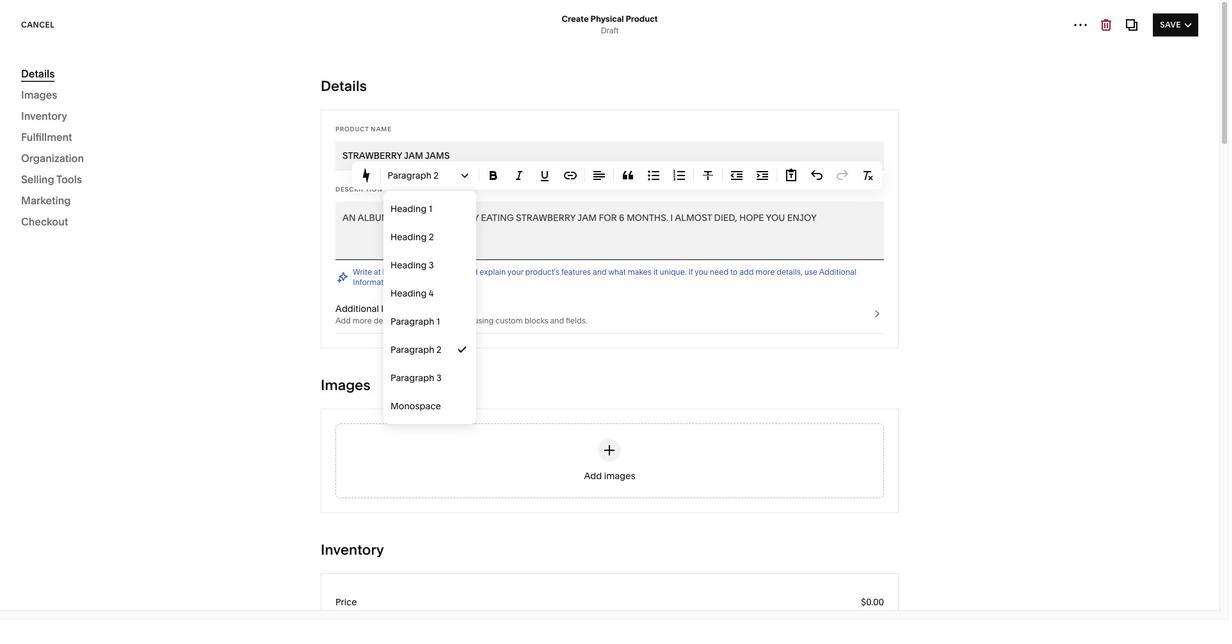 Task type: describe. For each thing, give the bounding box(es) containing it.
0 horizontal spatial inventory
[[21, 110, 67, 122]]

price
[[336, 596, 357, 608]]

0 horizontal spatial product
[[336, 126, 369, 133]]

0 horizontal spatial and
[[464, 267, 478, 277]]

your inside the write at least three sentences, and explain your product's features and what makes it unique. if you need to add more details, use additional information.
[[508, 267, 524, 277]]

three
[[402, 267, 421, 277]]

2 horizontal spatial and
[[593, 267, 607, 277]]

you
[[695, 267, 708, 277]]

checkout
[[21, 215, 68, 228]]

now
[[36, 163, 55, 175]]

physical
[[591, 13, 624, 24]]

additional info add more detail to your product page using custom blocks and fields.
[[336, 303, 588, 325]]

save button
[[1154, 13, 1199, 36]]

save
[[1161, 20, 1182, 29]]

3 for paragraph 3
[[437, 372, 442, 384]]

images
[[604, 470, 636, 482]]

write at least three sentences, and explain your product's features and what makes it unique. if you need to add more details, use additional information.
[[353, 267, 857, 287]]

paragraph 2 button
[[383, 164, 476, 187]]

product inside create physical product draft
[[626, 13, 658, 24]]

1 vertical spatial add
[[584, 470, 602, 482]]

more inside additional info add more detail to your product page using custom blocks and fields.
[[353, 316, 372, 325]]

while
[[425, 212, 453, 224]]

heading 4
[[391, 288, 434, 299]]

add
[[740, 267, 754, 277]]

you
[[766, 212, 786, 224]]

eating
[[481, 212, 514, 224]]

product's
[[526, 267, 560, 277]]

clear formatting image
[[861, 169, 875, 183]]

heading for heading 4
[[391, 288, 427, 299]]

create
[[562, 13, 589, 24]]

strawberry
[[516, 212, 576, 224]]

enjoy
[[788, 212, 817, 224]]

2 inside button
[[434, 170, 439, 181]]

store
[[83, 145, 108, 158]]

draft
[[601, 26, 619, 35]]

heading 1
[[391, 203, 433, 215]]

and inside additional info add more detail to your product page using custom blocks and fields.
[[551, 316, 564, 325]]

for
[[599, 212, 617, 224]]

products,
[[135, 163, 176, 175]]

left align image
[[592, 169, 606, 183]]

cancel
[[21, 20, 55, 29]]

that
[[57, 163, 74, 175]]

quote image
[[621, 169, 635, 183]]

paragraph 1
[[391, 316, 440, 327]]

1 vertical spatial 2
[[429, 231, 434, 243]]

custom
[[496, 316, 523, 325]]

months.
[[627, 212, 669, 224]]

outdent image
[[730, 169, 744, 183]]

if
[[689, 267, 693, 277]]

1 for heading 1
[[429, 203, 433, 215]]

3 for heading 3
[[429, 259, 434, 271]]

at
[[374, 267, 381, 277]]

1 horizontal spatial images
[[321, 377, 371, 394]]

page
[[453, 316, 472, 325]]

fulfillment
[[21, 131, 72, 143]]

info
[[381, 303, 397, 315]]

an album i made while only eating strawberry jam for 6 months. i almost died, hope you enjoy
[[343, 212, 817, 224]]

an
[[343, 212, 356, 224]]

blocks
[[525, 316, 549, 325]]

pages
[[24, 23, 51, 33]]

paste as plain text image
[[784, 169, 798, 183]]

continue
[[36, 145, 81, 158]]

paragraph down info
[[391, 316, 435, 327]]

1 vertical spatial paragraph 2
[[391, 344, 442, 356]]

least
[[383, 267, 400, 277]]

selling tools
[[21, 173, 82, 186]]

added
[[105, 163, 133, 175]]

0 horizontal spatial details
[[21, 67, 55, 80]]

almost
[[675, 212, 712, 224]]

product
[[423, 316, 452, 325]]

died,
[[715, 212, 738, 224]]



Task type: locate. For each thing, give the bounding box(es) containing it.
0 vertical spatial inventory
[[21, 110, 67, 122]]

your
[[80, 177, 99, 189], [508, 267, 524, 277], [405, 316, 421, 325]]

paragraph
[[388, 170, 432, 181], [391, 316, 435, 327], [391, 344, 435, 356], [391, 372, 435, 384]]

it
[[654, 267, 658, 277]]

1 horizontal spatial inventory
[[321, 541, 384, 559]]

paragraph 2 inside button
[[388, 170, 439, 181]]

1 vertical spatial your
[[508, 267, 524, 277]]

0 horizontal spatial i
[[392, 212, 395, 224]]

additional up detail
[[336, 303, 379, 315]]

bold image
[[487, 169, 501, 183]]

3 up monospace
[[437, 372, 442, 384]]

additional inside the write at least three sentences, and explain your product's features and what makes it unique. if you need to add more details, use additional information.
[[820, 267, 857, 277]]

your inside additional info add more detail to your product page using custom blocks and fields.
[[405, 316, 421, 325]]

1 vertical spatial 1
[[437, 316, 440, 327]]

1 horizontal spatial 1
[[437, 316, 440, 327]]

store.
[[101, 177, 125, 189]]

add inside additional info add more detail to your product page using custom blocks and fields.
[[336, 316, 351, 325]]

underline image
[[538, 169, 552, 183]]

0 vertical spatial more
[[756, 267, 775, 277]]

tools
[[56, 173, 82, 186]]

2 heading from the top
[[391, 231, 427, 243]]

1 horizontal spatial product
[[626, 13, 658, 24]]

more left detail
[[353, 316, 372, 325]]

and left what
[[593, 267, 607, 277]]

1 i from the left
[[392, 212, 395, 224]]

1
[[429, 203, 433, 215], [437, 316, 440, 327]]

heading for heading 3
[[391, 259, 427, 271]]

made
[[397, 212, 423, 224]]

paragraph 2
[[388, 170, 439, 181], [391, 344, 442, 356]]

1 vertical spatial more
[[353, 316, 372, 325]]

to left add
[[731, 267, 738, 277]]

finish
[[178, 163, 200, 175]]

4
[[429, 288, 434, 299]]

0 horizontal spatial add
[[336, 316, 351, 325]]

0 horizontal spatial additional
[[336, 303, 379, 315]]

1 heading from the top
[[391, 203, 427, 215]]

0 vertical spatial 2
[[434, 170, 439, 181]]

hope
[[740, 212, 765, 224]]

marketing
[[21, 194, 71, 207]]

heading down made
[[391, 231, 427, 243]]

product
[[626, 13, 658, 24], [336, 126, 369, 133]]

0 vertical spatial 3
[[429, 259, 434, 271]]

0 vertical spatial add
[[336, 316, 351, 325]]

3
[[429, 259, 434, 271], [437, 372, 442, 384]]

italic image
[[512, 169, 526, 183]]

and left fields.
[[551, 316, 564, 325]]

tab list
[[1092, 18, 1151, 38]]

description
[[336, 186, 383, 193]]

to right detail
[[396, 316, 403, 325]]

to inside additional info add more detail to your product page using custom blocks and fields.
[[396, 316, 403, 325]]

product left name
[[336, 126, 369, 133]]

you've
[[76, 163, 103, 175]]

strikethrough image
[[701, 169, 715, 183]]

0 vertical spatial to
[[731, 267, 738, 277]]

1 horizontal spatial add
[[584, 470, 602, 482]]

0 horizontal spatial more
[[353, 316, 372, 325]]

paragraph up heading 1
[[388, 170, 432, 181]]

explain
[[480, 267, 506, 277]]

your right explain
[[508, 267, 524, 277]]

3 right three
[[429, 259, 434, 271]]

1 vertical spatial product
[[336, 126, 369, 133]]

detail
[[374, 316, 394, 325]]

album
[[358, 212, 390, 224]]

features
[[562, 267, 591, 277]]

0 vertical spatial your
[[80, 177, 99, 189]]

redo image
[[836, 169, 850, 183]]

product right physical
[[626, 13, 658, 24]]

1 horizontal spatial additional
[[820, 267, 857, 277]]

your down you've
[[80, 177, 99, 189]]

unique.
[[660, 267, 687, 277]]

heading 2
[[391, 231, 434, 243]]

up
[[67, 177, 78, 189]]

redo image
[[810, 169, 824, 183]]

0 vertical spatial product
[[626, 13, 658, 24]]

add left detail
[[336, 316, 351, 325]]

images
[[21, 88, 57, 101], [321, 377, 371, 394]]

i left made
[[392, 212, 395, 224]]

what
[[609, 267, 626, 277]]

makes
[[628, 267, 652, 277]]

Price text field
[[544, 588, 885, 616]]

continue store setup now that you've added products, finish setting up your store.
[[36, 145, 200, 189]]

heading 3
[[391, 259, 434, 271]]

1 vertical spatial images
[[321, 377, 371, 394]]

heading down three
[[391, 288, 427, 299]]

0 horizontal spatial 3
[[429, 259, 434, 271]]

0 horizontal spatial to
[[396, 316, 403, 325]]

1 vertical spatial additional
[[336, 303, 379, 315]]

additional right use
[[820, 267, 857, 277]]

bulleted list image
[[647, 169, 661, 183]]

list box containing heading 1
[[384, 195, 477, 420]]

3 heading from the top
[[391, 259, 427, 271]]

2 down product
[[437, 344, 442, 356]]

heading up heading 4
[[391, 259, 427, 271]]

more right add
[[756, 267, 775, 277]]

cancel button
[[21, 13, 55, 36]]

need
[[710, 267, 729, 277]]

add left images
[[584, 470, 602, 482]]

name
[[371, 126, 392, 133]]

numbered list image
[[672, 169, 686, 183]]

heading for heading 1
[[391, 203, 427, 215]]

0 horizontal spatial your
[[80, 177, 99, 189]]

2 horizontal spatial your
[[508, 267, 524, 277]]

sentences,
[[423, 267, 462, 277]]

selling
[[21, 173, 54, 186]]

2 up while
[[434, 170, 439, 181]]

1 right made
[[429, 203, 433, 215]]

more inside the write at least three sentences, and explain your product's features and what makes it unique. if you need to add more details, use additional information.
[[756, 267, 775, 277]]

and
[[464, 267, 478, 277], [593, 267, 607, 277], [551, 316, 564, 325]]

1 horizontal spatial more
[[756, 267, 775, 277]]

to
[[731, 267, 738, 277], [396, 316, 403, 325]]

inventory up price
[[321, 541, 384, 559]]

i
[[392, 212, 395, 224], [671, 212, 673, 224]]

jam
[[578, 212, 597, 224]]

details
[[21, 67, 55, 80], [321, 78, 367, 95]]

to inside the write at least three sentences, and explain your product's features and what makes it unique. if you need to add more details, use additional information.
[[731, 267, 738, 277]]

0 horizontal spatial 1
[[429, 203, 433, 215]]

4 heading from the top
[[391, 288, 427, 299]]

monospace
[[391, 400, 441, 412]]

setting
[[36, 177, 65, 189]]

fields.
[[566, 316, 588, 325]]

Eucalyptus Face Scrub field
[[343, 149, 878, 163]]

2 vertical spatial 2
[[437, 344, 442, 356]]

2 i from the left
[[671, 212, 673, 224]]

add images
[[584, 470, 636, 482]]

0 vertical spatial paragraph 2
[[388, 170, 439, 181]]

0 horizontal spatial images
[[21, 88, 57, 101]]

paragraph up monospace
[[391, 372, 435, 384]]

additional inside additional info add more detail to your product page using custom blocks and fields.
[[336, 303, 379, 315]]

create physical product draft
[[562, 13, 658, 35]]

inventory
[[21, 110, 67, 122], [321, 541, 384, 559]]

organization
[[21, 152, 84, 165]]

1 for paragraph 1
[[437, 316, 440, 327]]

paragraph inside button
[[388, 170, 432, 181]]

1 vertical spatial to
[[396, 316, 403, 325]]

heading for heading 2
[[391, 231, 427, 243]]

i left almost
[[671, 212, 673, 224]]

your left product
[[405, 316, 421, 325]]

product name
[[336, 126, 392, 133]]

paragraph 2 up heading 1
[[388, 170, 439, 181]]

details down pages button
[[21, 67, 55, 80]]

0 vertical spatial additional
[[820, 267, 857, 277]]

pages button
[[0, 14, 65, 42]]

and left explain
[[464, 267, 478, 277]]

link image
[[563, 169, 577, 183]]

your inside continue store setup now that you've added products, finish setting up your store.
[[80, 177, 99, 189]]

paragraph down paragraph 1
[[391, 344, 435, 356]]

1 horizontal spatial 3
[[437, 372, 442, 384]]

1 horizontal spatial your
[[405, 316, 421, 325]]

paragraph 2 up paragraph 3
[[391, 344, 442, 356]]

write
[[353, 267, 372, 277]]

information.
[[353, 277, 397, 287]]

details,
[[777, 267, 803, 277]]

all
[[21, 61, 39, 79]]

more
[[756, 267, 775, 277], [353, 316, 372, 325]]

setup
[[110, 145, 138, 158]]

use
[[805, 267, 818, 277]]

only
[[456, 212, 479, 224]]

list box
[[384, 195, 477, 420]]

1 horizontal spatial details
[[321, 78, 367, 95]]

paragraph 3
[[391, 372, 442, 384]]

indent image
[[756, 169, 770, 183]]

1 horizontal spatial i
[[671, 212, 673, 224]]

6
[[619, 212, 625, 224]]

1 left page
[[437, 316, 440, 327]]

0 vertical spatial 1
[[429, 203, 433, 215]]

1 vertical spatial inventory
[[321, 541, 384, 559]]

0 vertical spatial images
[[21, 88, 57, 101]]

1 horizontal spatial to
[[731, 267, 738, 277]]

inventory up fulfillment
[[21, 110, 67, 122]]

Search items… text field
[[42, 86, 229, 115]]

2 down while
[[429, 231, 434, 243]]

heading
[[391, 203, 427, 215], [391, 231, 427, 243], [391, 259, 427, 271], [391, 288, 427, 299]]

heading up the heading 2
[[391, 203, 427, 215]]

details up product name at the left top of page
[[321, 78, 367, 95]]

2 vertical spatial your
[[405, 316, 421, 325]]

using
[[474, 316, 494, 325]]

2
[[434, 170, 439, 181], [429, 231, 434, 243], [437, 344, 442, 356]]

1 horizontal spatial and
[[551, 316, 564, 325]]

grid grid
[[27, 256, 78, 284]]

1 vertical spatial 3
[[437, 372, 442, 384]]



Task type: vqa. For each thing, say whether or not it's contained in the screenshot.
the Description on the left top of the page
yes



